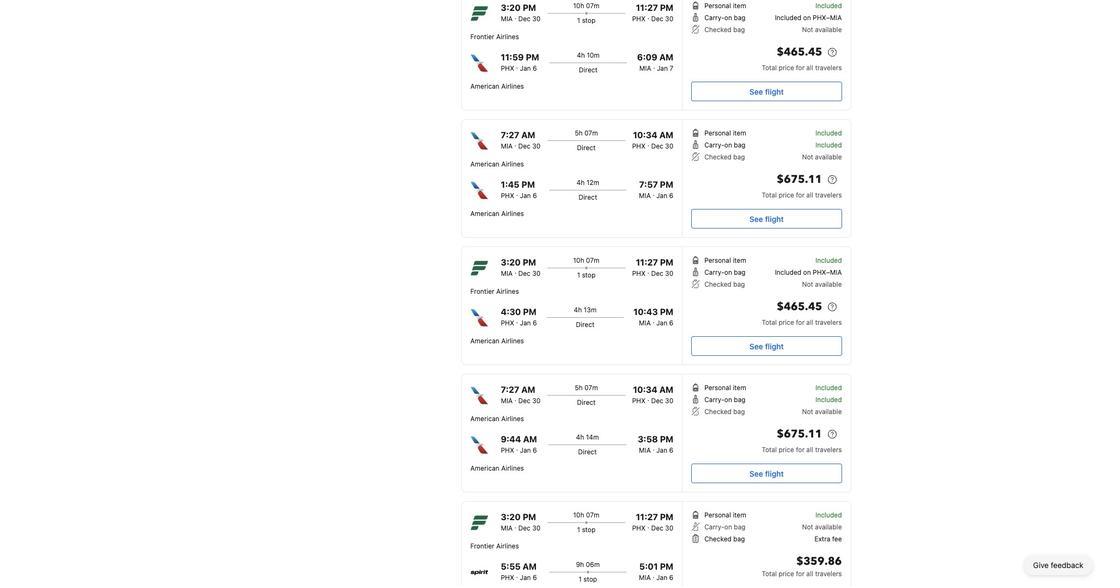 Task type: describe. For each thing, give the bounding box(es) containing it.
price for 10:43 pm
[[779, 319, 794, 327]]

phx inside 4:30 pm phx . jan 6
[[501, 319, 514, 327]]

30 up 5:01 pm mia . jan 6
[[665, 525, 673, 533]]

not for 6:09 am
[[802, 26, 813, 34]]

2 american from the top
[[470, 160, 499, 168]]

11:59 pm phx . jan 6
[[501, 52, 539, 72]]

total price for all travelers for 6:09 am
[[762, 64, 842, 72]]

mia inside 7:57 pm mia . jan 6
[[639, 192, 651, 200]]

30 up 4:30 pm phx . jan 6
[[532, 270, 541, 278]]

carry- for 6:09 am
[[704, 14, 724, 22]]

3:20 pm mia . dec 30 for 5:55
[[501, 513, 541, 533]]

total price for all travelers for 3:58 pm
[[762, 446, 842, 454]]

3:58
[[638, 435, 658, 444]]

extra fee
[[815, 535, 842, 544]]

phx up 6:09
[[632, 15, 646, 23]]

all for 3:58 pm
[[806, 446, 813, 454]]

mia inside 3:58 pm mia . jan 6
[[639, 447, 651, 455]]

2 american airlines from the top
[[470, 160, 524, 168]]

stop down 9h 06m
[[584, 576, 597, 584]]

phx up 5:01
[[632, 525, 646, 533]]

pm inside 10:43 pm mia . jan 6
[[660, 307, 673, 317]]

30 up 9:44 am phx . jan 6 at the left bottom of the page
[[532, 397, 541, 405]]

10:34 for 7:57 pm
[[633, 130, 657, 140]]

$675.11 region for 3:58 pm
[[691, 426, 842, 446]]

mia inside 5:01 pm mia . jan 6
[[639, 574, 651, 582]]

5 not available from the top
[[802, 523, 842, 532]]

6 for 7:57 pm
[[669, 192, 673, 200]]

9:44 am phx . jan 6
[[501, 435, 537, 455]]

4h 12m
[[577, 179, 599, 187]]

not for 10:43 pm
[[802, 281, 813, 289]]

. inside 4:30 pm phx . jan 6
[[516, 317, 518, 325]]

5 available from the top
[[815, 523, 842, 532]]

carry- for 3:58 pm
[[704, 396, 724, 404]]

10m
[[587, 51, 600, 59]]

jan for 9:44
[[520, 447, 531, 455]]

5 american airlines from the top
[[470, 415, 524, 423]]

06m
[[586, 561, 600, 569]]

carry- for 5:01 pm
[[704, 523, 724, 532]]

personal item for 7:57 pm
[[704, 129, 746, 137]]

extra
[[815, 535, 830, 544]]

item for 5:01 pm
[[733, 511, 746, 520]]

personal for 5:01 pm
[[704, 511, 731, 520]]

07m for 10:43 pm
[[586, 257, 599, 265]]

not available for 7:57 pm
[[802, 153, 842, 161]]

total price for all travelers for 10:43 pm
[[762, 319, 842, 327]]

personal for 6:09 am
[[704, 2, 731, 10]]

american for 11:59 pm
[[470, 82, 499, 90]]

10h for 5:55 am
[[573, 511, 584, 520]]

am inside 6:09 am mia . jan 7
[[659, 52, 673, 62]]

1 stop down 9h 06m
[[579, 576, 597, 584]]

available for 7:57 pm
[[815, 153, 842, 161]]

6:09 am mia . jan 7
[[637, 52, 673, 72]]

dec up 5:55
[[518, 525, 530, 533]]

travelers for 10:43 pm
[[815, 319, 842, 327]]

airlines down the 1:45 pm phx . jan 6
[[501, 210, 524, 218]]

airlines up 4:30
[[496, 288, 519, 296]]

11:27 pm phx . dec 30 for 6:09
[[632, 3, 673, 23]]

airlines up the 1:45
[[501, 160, 524, 168]]

checked bag for 3:58 pm
[[704, 408, 745, 416]]

7:27 am mia . dec 30 for 1:45
[[501, 130, 541, 150]]

on for 3:58 pm
[[724, 396, 732, 404]]

checked bag for 7:57 pm
[[704, 153, 745, 161]]

3:20 for 4:30
[[501, 258, 521, 267]]

5:01 pm mia . jan 6
[[639, 562, 673, 582]]

jan for 6:09
[[657, 64, 668, 72]]

6:09
[[637, 52, 657, 62]]

for for 7:57 pm
[[796, 191, 805, 199]]

4:30
[[501, 307, 521, 317]]

american for 1:45 pm
[[470, 210, 499, 218]]

pm inside 5:01 pm mia . jan 6
[[660, 562, 673, 572]]

direct down 4h 14m on the bottom right of the page
[[578, 448, 597, 456]]

phx–mia for pm
[[813, 269, 842, 277]]

10:43 pm mia . jan 6
[[634, 307, 673, 327]]

phx up 3:58
[[632, 397, 646, 405]]

airlines down 11:59 pm phx . jan 6
[[501, 82, 524, 90]]

6 for 4:30 pm
[[533, 319, 537, 327]]

airlines up 11:59
[[496, 33, 519, 41]]

flight for 10:43 pm
[[765, 342, 784, 351]]

jan for 11:59
[[520, 64, 531, 72]]

30 up 7:57 pm mia . jan 6
[[665, 142, 673, 150]]

6 for 9:44 am
[[533, 447, 537, 455]]

all for 10:43 pm
[[806, 319, 813, 327]]

9h 06m
[[576, 561, 600, 569]]

mia up 11:59
[[501, 15, 513, 23]]

mia inside 6:09 am mia . jan 7
[[639, 64, 651, 72]]

airlines up 9:44 at the bottom left
[[501, 415, 524, 423]]

price for 6:09 am
[[779, 64, 794, 72]]

dec up 6:09
[[651, 15, 663, 23]]

3:58 pm mia . jan 6
[[638, 435, 673, 455]]

mia up 4:30
[[501, 270, 513, 278]]

flight for 6:09 am
[[765, 87, 784, 96]]

. inside 6:09 am mia . jan 7
[[653, 62, 655, 70]]

dec up 10:43
[[651, 270, 663, 278]]

1 stop for 4:30 pm
[[577, 271, 596, 279]]

dec up 7:57
[[651, 142, 663, 150]]

jan for 10:43
[[656, 319, 667, 327]]

phx inside 5:55 am phx . jan 6
[[501, 574, 514, 582]]

30 up 10:43 pm mia . jan 6
[[665, 270, 673, 278]]

not available for 10:43 pm
[[802, 281, 842, 289]]

4h for 4:30 pm
[[574, 306, 582, 314]]

see flight button for 7:57 pm
[[691, 209, 842, 229]]

checked for 6:09 am
[[704, 26, 731, 34]]

see flight for 6:09 am
[[749, 87, 784, 96]]

$465.45 region for pm
[[691, 299, 842, 318]]

pm inside the 1:45 pm phx . jan 6
[[521, 180, 535, 190]]

personal item for 10:43 pm
[[704, 257, 746, 265]]

jan for 4:30
[[520, 319, 531, 327]]

carry-on bag for 7:57 pm
[[704, 141, 745, 149]]

. inside 11:59 pm phx . jan 6
[[516, 62, 518, 70]]

for for 3:58 pm
[[796, 446, 805, 454]]

see for 6:09 am
[[749, 87, 763, 96]]

4h for 11:59 pm
[[577, 51, 585, 59]]

. inside 3:58 pm mia . jan 6
[[653, 444, 655, 453]]

10h 07m for 5:55 am
[[573, 511, 599, 520]]

checked for 7:57 pm
[[704, 153, 731, 161]]

carry-on bag for 6:09 am
[[704, 14, 745, 22]]

phx up 10:43
[[632, 270, 646, 278]]

frontier airlines for 11:59
[[470, 33, 519, 41]]

checked bag for 5:01 pm
[[704, 535, 745, 544]]

carry-on bag for 3:58 pm
[[704, 396, 745, 404]]

1:45
[[501, 180, 519, 190]]

10:43
[[634, 307, 658, 317]]

5:55 am phx . jan 6
[[501, 562, 537, 582]]

all for 6:09 am
[[806, 64, 813, 72]]

direct down the 4h 12m at the right of page
[[579, 193, 597, 202]]

9:44
[[501, 435, 521, 444]]

on for 6:09 am
[[724, 14, 732, 22]]

american airlines for 11:59
[[470, 82, 524, 90]]

airlines up 5:55
[[496, 543, 519, 551]]

see for 3:58 pm
[[749, 469, 763, 479]]

pm inside 7:57 pm mia . jan 6
[[660, 180, 673, 190]]

phx inside the 1:45 pm phx . jan 6
[[501, 192, 514, 200]]

stop for 5:01
[[582, 526, 596, 534]]

phx inside 9:44 am phx . jan 6
[[501, 447, 514, 455]]

total inside $359.86 total price for all travelers
[[762, 570, 777, 578]]

for for 6:09 am
[[796, 64, 805, 72]]

checked bag for 6:09 am
[[704, 26, 745, 34]]

10:34 for 3:58 pm
[[633, 385, 657, 395]]

pm inside 11:59 pm phx . jan 6
[[526, 52, 539, 62]]

phx up 7:57
[[632, 142, 646, 150]]

. inside the 1:45 pm phx . jan 6
[[516, 190, 518, 198]]

dec up 11:59
[[518, 15, 530, 23]]

see flight button for 3:58 pm
[[691, 464, 842, 484]]

am inside 9:44 am phx . jan 6
[[523, 435, 537, 444]]

see flight button for 6:09 am
[[691, 82, 842, 101]]

4:30 pm phx . jan 6
[[501, 307, 537, 327]]

07m for 7:57 pm
[[584, 129, 598, 137]]

14m
[[586, 434, 599, 442]]

pm inside 4:30 pm phx . jan 6
[[523, 307, 536, 317]]

mia up the 1:45
[[501, 142, 513, 150]]



Task type: locate. For each thing, give the bounding box(es) containing it.
direct down 4h 10m
[[579, 66, 598, 74]]

direct
[[579, 66, 598, 74], [577, 144, 596, 152], [579, 193, 597, 202], [576, 321, 594, 329], [577, 399, 596, 407], [578, 448, 597, 456]]

0 vertical spatial 11:27
[[636, 3, 658, 13]]

10:34 up 3:58
[[633, 385, 657, 395]]

2 see flight from the top
[[749, 214, 784, 224]]

1 vertical spatial phx–mia
[[813, 269, 842, 277]]

4 checked bag from the top
[[704, 408, 745, 416]]

3 see flight button from the top
[[691, 337, 842, 356]]

1 flight from the top
[[765, 87, 784, 96]]

07m for 6:09 am
[[586, 2, 599, 10]]

dec
[[518, 15, 530, 23], [651, 15, 663, 23], [518, 142, 530, 150], [651, 142, 663, 150], [518, 270, 530, 278], [651, 270, 663, 278], [518, 397, 530, 405], [651, 397, 663, 405], [518, 525, 530, 533], [651, 525, 663, 533]]

4h
[[577, 51, 585, 59], [577, 179, 585, 187], [574, 306, 582, 314], [576, 434, 584, 442]]

11:27 pm phx . dec 30
[[632, 3, 673, 23], [632, 258, 673, 278], [632, 513, 673, 533]]

3 travelers from the top
[[815, 319, 842, 327]]

2 vertical spatial frontier
[[470, 543, 494, 551]]

6 inside 9:44 am phx . jan 6
[[533, 447, 537, 455]]

included on phx–mia
[[775, 14, 842, 22], [775, 269, 842, 277]]

airlines down 9:44 am phx . jan 6 at the left bottom of the page
[[501, 465, 524, 473]]

10h up 4h 13m
[[573, 257, 584, 265]]

stop up 4h 10m
[[582, 16, 596, 25]]

2 10h from the top
[[573, 257, 584, 265]]

$675.11 for 7:57 pm
[[777, 172, 822, 187]]

3 carry-on bag from the top
[[704, 269, 745, 277]]

7:27 am mia . dec 30 for 9:44
[[501, 385, 541, 405]]

30 up the 1:45 pm phx . jan 6
[[532, 142, 541, 150]]

1 available from the top
[[815, 26, 842, 34]]

0 vertical spatial $465.45
[[777, 45, 822, 59]]

$465.45 for 10:43 pm
[[777, 300, 822, 314]]

1 up 9h at bottom right
[[577, 526, 580, 534]]

30 up 5:55 am phx . jan 6
[[532, 525, 541, 533]]

3:20 pm mia . dec 30 up 11:59
[[501, 3, 541, 23]]

checked for 10:43 pm
[[704, 281, 731, 289]]

carry-on bag for 10:43 pm
[[704, 269, 745, 277]]

30 up 11:59 pm phx . jan 6
[[532, 15, 541, 23]]

3 see flight from the top
[[749, 342, 784, 351]]

7:27
[[501, 130, 519, 140], [501, 385, 519, 395]]

5h 07m up the 4h 12m at the right of page
[[575, 129, 598, 137]]

5h up the 4h 12m at the right of page
[[575, 129, 583, 137]]

2 frontier from the top
[[470, 288, 494, 296]]

10h
[[573, 2, 584, 10], [573, 257, 584, 265], [573, 511, 584, 520]]

checked bag for 10:43 pm
[[704, 281, 745, 289]]

5 not from the top
[[802, 523, 813, 532]]

american airlines for 4:30
[[470, 337, 524, 345]]

personal item
[[704, 2, 746, 10], [704, 129, 746, 137], [704, 257, 746, 265], [704, 384, 746, 392], [704, 511, 746, 520]]

1 vertical spatial $675.11
[[777, 427, 822, 442]]

7:27 up the 1:45
[[501, 130, 519, 140]]

1 $675.11 region from the top
[[691, 171, 842, 191]]

1 vertical spatial 3:20
[[501, 258, 521, 267]]

dec up 4:30
[[518, 270, 530, 278]]

for for 10:43 pm
[[796, 319, 805, 327]]

1 vertical spatial 5h
[[575, 384, 583, 392]]

11:27 for 10:43
[[636, 258, 658, 267]]

frontier for 4:30
[[470, 288, 494, 296]]

1 10:34 from the top
[[633, 130, 657, 140]]

phx down 4:30
[[501, 319, 514, 327]]

1 stop up 4h 10m
[[577, 16, 596, 25]]

1 vertical spatial $465.45
[[777, 300, 822, 314]]

not available
[[802, 26, 842, 34], [802, 153, 842, 161], [802, 281, 842, 289], [802, 408, 842, 416], [802, 523, 842, 532]]

direct down 4h 13m
[[576, 321, 594, 329]]

american airlines down the 1:45
[[470, 210, 524, 218]]

0 vertical spatial 10h
[[573, 2, 584, 10]]

0 vertical spatial 3:20
[[501, 3, 521, 13]]

10h 07m for 4:30 pm
[[573, 257, 599, 265]]

2 personal item from the top
[[704, 129, 746, 137]]

10h for 4:30 pm
[[573, 257, 584, 265]]

4 carry- from the top
[[704, 396, 724, 404]]

jan inside 5:01 pm mia . jan 6
[[656, 574, 667, 582]]

1 10h 07m from the top
[[573, 2, 599, 10]]

2 vertical spatial 11:27
[[636, 513, 658, 522]]

3:20 for 5:55
[[501, 513, 521, 522]]

30 up 3:58 pm mia . jan 6
[[665, 397, 673, 405]]

direct up the 4h 12m at the right of page
[[577, 144, 596, 152]]

dec up the 1:45
[[518, 142, 530, 150]]

11:27
[[636, 3, 658, 13], [636, 258, 658, 267], [636, 513, 658, 522]]

3:20
[[501, 3, 521, 13], [501, 258, 521, 267], [501, 513, 521, 522]]

4 american from the top
[[470, 337, 499, 345]]

1 3:20 pm mia . dec 30 from the top
[[501, 3, 541, 23]]

all
[[806, 64, 813, 72], [806, 191, 813, 199], [806, 319, 813, 327], [806, 446, 813, 454], [806, 570, 813, 578]]

american airlines for 9:44
[[470, 465, 524, 473]]

all inside $359.86 total price for all travelers
[[806, 570, 813, 578]]

5 american from the top
[[470, 415, 499, 423]]

10:34 am phx . dec 30 up 3:58
[[632, 385, 673, 405]]

3 checked bag from the top
[[704, 281, 745, 289]]

11:27 pm phx . dec 30 for 5:01
[[632, 513, 673, 533]]

available for 6:09 am
[[815, 26, 842, 34]]

6 inside 4:30 pm phx . jan 6
[[533, 319, 537, 327]]

2 3:20 pm mia . dec 30 from the top
[[501, 258, 541, 278]]

1 5h 07m from the top
[[575, 129, 598, 137]]

american airlines for 1:45
[[470, 210, 524, 218]]

10:34
[[633, 130, 657, 140], [633, 385, 657, 395]]

3:20 pm mia . dec 30 up 4:30
[[501, 258, 541, 278]]

frontier airlines up 11:59
[[470, 33, 519, 41]]

mia inside 10:43 pm mia . jan 6
[[639, 319, 651, 327]]

2 vertical spatial 3:20
[[501, 513, 521, 522]]

1 all from the top
[[806, 64, 813, 72]]

07m up 13m
[[586, 257, 599, 265]]

3:20 pm mia . dec 30
[[501, 3, 541, 23], [501, 258, 541, 278], [501, 513, 541, 533]]

7:57 pm mia . jan 6
[[639, 180, 673, 200]]

4 price from the top
[[779, 446, 794, 454]]

american airlines up the 1:45
[[470, 160, 524, 168]]

total
[[762, 64, 777, 72], [762, 191, 777, 199], [762, 319, 777, 327], [762, 446, 777, 454], [762, 570, 777, 578]]

1 for 5:55 am
[[577, 526, 580, 534]]

2 10h 07m from the top
[[573, 257, 599, 265]]

1 7:27 am mia . dec 30 from the top
[[501, 130, 541, 150]]

3:20 up 11:59
[[501, 3, 521, 13]]

0 vertical spatial 10:34 am phx . dec 30
[[632, 130, 673, 150]]

dec up 5:01
[[651, 525, 663, 533]]

7
[[670, 64, 673, 72]]

personal item for 6:09 am
[[704, 2, 746, 10]]

6 inside 10:43 pm mia . jan 6
[[669, 319, 673, 327]]

1 frontier from the top
[[470, 33, 494, 41]]

5 carry- from the top
[[704, 523, 724, 532]]

1 11:27 pm phx . dec 30 from the top
[[632, 3, 673, 23]]

10:34 up 7:57
[[633, 130, 657, 140]]

4h for 1:45 pm
[[577, 179, 585, 187]]

3 total from the top
[[762, 319, 777, 327]]

10h 07m
[[573, 2, 599, 10], [573, 257, 599, 265], [573, 511, 599, 520]]

0 vertical spatial frontier airlines
[[470, 33, 519, 41]]

2 10:34 from the top
[[633, 385, 657, 395]]

on for 10:43 pm
[[724, 269, 732, 277]]

mia
[[501, 15, 513, 23], [639, 64, 651, 72], [501, 142, 513, 150], [639, 192, 651, 200], [501, 270, 513, 278], [639, 319, 651, 327], [501, 397, 513, 405], [639, 447, 651, 455], [501, 525, 513, 533], [639, 574, 651, 582]]

carry-
[[704, 14, 724, 22], [704, 141, 724, 149], [704, 269, 724, 277], [704, 396, 724, 404], [704, 523, 724, 532]]

phx down 11:59
[[501, 64, 514, 72]]

6 inside the 1:45 pm phx . jan 6
[[533, 192, 537, 200]]

2 for from the top
[[796, 191, 805, 199]]

jan for 5:55
[[520, 574, 531, 582]]

1 checked bag from the top
[[704, 26, 745, 34]]

jan inside the 1:45 pm phx . jan 6
[[520, 192, 531, 200]]

checked for 5:01 pm
[[704, 535, 731, 544]]

1 vertical spatial 10h 07m
[[573, 257, 599, 265]]

dec up 3:58
[[651, 397, 663, 405]]

2 checked from the top
[[704, 153, 731, 161]]

11:59
[[501, 52, 524, 62]]

1 3:20 from the top
[[501, 3, 521, 13]]

10:34 am phx . dec 30 for 3:58
[[632, 385, 673, 405]]

1 for 4:30 pm
[[577, 271, 580, 279]]

6 inside 11:59 pm phx . jan 6
[[533, 64, 537, 72]]

total for 10:43 pm
[[762, 319, 777, 327]]

7:27 for 9:44
[[501, 385, 519, 395]]

07m
[[586, 2, 599, 10], [584, 129, 598, 137], [586, 257, 599, 265], [584, 384, 598, 392], [586, 511, 599, 520]]

checked for 3:58 pm
[[704, 408, 731, 416]]

2 $675.11 from the top
[[777, 427, 822, 442]]

american airlines down 11:59
[[470, 82, 524, 90]]

mia down 7:57
[[639, 192, 651, 200]]

item for 6:09 am
[[733, 2, 746, 10]]

07m up "12m" at the top
[[584, 129, 598, 137]]

3 not available from the top
[[802, 281, 842, 289]]

jan inside 3:58 pm mia . jan 6
[[656, 447, 667, 455]]

2 vertical spatial 11:27 pm phx . dec 30
[[632, 513, 673, 533]]

07m for 5:01 pm
[[586, 511, 599, 520]]

3 all from the top
[[806, 319, 813, 327]]

pm inside 3:58 pm mia . jan 6
[[660, 435, 673, 444]]

5 personal item from the top
[[704, 511, 746, 520]]

10h up 4h 10m
[[573, 2, 584, 10]]

jan inside 11:59 pm phx . jan 6
[[520, 64, 531, 72]]

30 up 6:09 am mia . jan 7
[[665, 15, 673, 23]]

total for 7:57 pm
[[762, 191, 777, 199]]

frontier for 11:59
[[470, 33, 494, 41]]

flight
[[765, 87, 784, 96], [765, 214, 784, 224], [765, 342, 784, 351], [765, 469, 784, 479]]

2 $675.11 region from the top
[[691, 426, 842, 446]]

4h left 10m
[[577, 51, 585, 59]]

7:27 am mia . dec 30 up 9:44 at the bottom left
[[501, 385, 541, 405]]

price inside $359.86 total price for all travelers
[[779, 570, 794, 578]]

american airlines up 9:44 at the bottom left
[[470, 415, 524, 423]]

direct up 4h 14m on the bottom right of the page
[[577, 399, 596, 407]]

included on phx–mia for pm
[[775, 269, 842, 277]]

5 all from the top
[[806, 570, 813, 578]]

give feedback
[[1033, 561, 1083, 570]]

$465.45
[[777, 45, 822, 59], [777, 300, 822, 314]]

2 vertical spatial 3:20 pm mia . dec 30
[[501, 513, 541, 533]]

jan inside 10:43 pm mia . jan 6
[[656, 319, 667, 327]]

2 not available from the top
[[802, 153, 842, 161]]

american
[[470, 82, 499, 90], [470, 160, 499, 168], [470, 210, 499, 218], [470, 337, 499, 345], [470, 415, 499, 423], [470, 465, 499, 473]]

phx–mia for am
[[813, 14, 842, 22]]

jan inside 7:57 pm mia . jan 6
[[656, 192, 667, 200]]

5 carry-on bag from the top
[[704, 523, 745, 532]]

3 frontier airlines from the top
[[470, 543, 519, 551]]

give feedback button
[[1024, 556, 1092, 576]]

. inside 5:01 pm mia . jan 6
[[653, 572, 655, 580]]

0 vertical spatial $465.45 region
[[691, 44, 842, 63]]

1 stop for 5:55 am
[[577, 526, 596, 534]]

4 total price for all travelers from the top
[[762, 446, 842, 454]]

fee
[[832, 535, 842, 544]]

2 vertical spatial 10h 07m
[[573, 511, 599, 520]]

0 vertical spatial 11:27 pm phx . dec 30
[[632, 3, 673, 23]]

5h up 4h 14m on the bottom right of the page
[[575, 384, 583, 392]]

$465.45 for 6:09 am
[[777, 45, 822, 59]]

5h
[[575, 129, 583, 137], [575, 384, 583, 392]]

3 american from the top
[[470, 210, 499, 218]]

5h 07m
[[575, 129, 598, 137], [575, 384, 598, 392]]

1 vertical spatial 7:27
[[501, 385, 519, 395]]

see
[[749, 87, 763, 96], [749, 214, 763, 224], [749, 342, 763, 351], [749, 469, 763, 479]]

0 vertical spatial 5h
[[575, 129, 583, 137]]

10h 07m up 4h 13m
[[573, 257, 599, 265]]

07m up 10m
[[586, 2, 599, 10]]

2 available from the top
[[815, 153, 842, 161]]

12m
[[586, 179, 599, 187]]

0 vertical spatial $675.11 region
[[691, 171, 842, 191]]

6 inside 5:55 am phx . jan 6
[[533, 574, 537, 582]]

mia down 6:09
[[639, 64, 651, 72]]

1 see flight button from the top
[[691, 82, 842, 101]]

7:57
[[639, 180, 658, 190]]

jan inside 9:44 am phx . jan 6
[[520, 447, 531, 455]]

frontier airlines up 4:30
[[470, 288, 519, 296]]

1 american from the top
[[470, 82, 499, 90]]

4 personal from the top
[[704, 384, 731, 392]]

11:27 for 5:01
[[636, 513, 658, 522]]

0 vertical spatial 7:27
[[501, 130, 519, 140]]

jan for 1:45
[[520, 192, 531, 200]]

5:55
[[501, 562, 521, 572]]

phx inside 11:59 pm phx . jan 6
[[501, 64, 514, 72]]

07m up 14m
[[584, 384, 598, 392]]

. inside 7:57 pm mia . jan 6
[[653, 190, 655, 198]]

flight for 7:57 pm
[[765, 214, 784, 224]]

2 $465.45 from the top
[[777, 300, 822, 314]]

1 7:27 from the top
[[501, 130, 519, 140]]

7:27 up 9:44 at the bottom left
[[501, 385, 519, 395]]

0 vertical spatial 3:20 pm mia . dec 30
[[501, 3, 541, 23]]

2 price from the top
[[779, 191, 794, 199]]

. inside 9:44 am phx . jan 6
[[516, 444, 518, 453]]

3 11:27 pm phx . dec 30 from the top
[[632, 513, 673, 533]]

all for 7:57 pm
[[806, 191, 813, 199]]

9h
[[576, 561, 584, 569]]

3 3:20 pm mia . dec 30 from the top
[[501, 513, 541, 533]]

10h 07m up 9h 06m
[[573, 511, 599, 520]]

1 vertical spatial $465.45 region
[[691, 299, 842, 318]]

jan
[[520, 64, 531, 72], [657, 64, 668, 72], [520, 192, 531, 200], [656, 192, 667, 200], [520, 319, 531, 327], [656, 319, 667, 327], [520, 447, 531, 455], [656, 447, 667, 455], [520, 574, 531, 582], [656, 574, 667, 582]]

1 stop for 11:59 pm
[[577, 16, 596, 25]]

2 11:27 pm phx . dec 30 from the top
[[632, 258, 673, 278]]

3 see from the top
[[749, 342, 763, 351]]

2 checked bag from the top
[[704, 153, 745, 161]]

1 down 9h at bottom right
[[579, 576, 582, 584]]

07m up 06m
[[586, 511, 599, 520]]

jan inside 6:09 am mia . jan 7
[[657, 64, 668, 72]]

give
[[1033, 561, 1049, 570]]

1
[[577, 16, 580, 25], [577, 271, 580, 279], [577, 526, 580, 534], [579, 576, 582, 584]]

phx down 5:55
[[501, 574, 514, 582]]

4 see flight from the top
[[749, 469, 784, 479]]

1 vertical spatial frontier airlines
[[470, 288, 519, 296]]

6 inside 3:58 pm mia . jan 6
[[669, 447, 673, 455]]

3 available from the top
[[815, 281, 842, 289]]

2 travelers from the top
[[815, 191, 842, 199]]

included on phx–mia for am
[[775, 14, 842, 22]]

frontier airlines up 5:55
[[470, 543, 519, 551]]

1 for from the top
[[796, 64, 805, 72]]

carry-on bag
[[704, 14, 745, 22], [704, 141, 745, 149], [704, 269, 745, 277], [704, 396, 745, 404], [704, 523, 745, 532]]

3:20 up 4:30
[[501, 258, 521, 267]]

2 5h 07m from the top
[[575, 384, 598, 392]]

$675.11
[[777, 172, 822, 187], [777, 427, 822, 442]]

.
[[515, 13, 516, 21], [647, 13, 649, 21], [516, 62, 518, 70], [653, 62, 655, 70], [515, 140, 516, 148], [647, 140, 649, 148], [516, 190, 518, 198], [653, 190, 655, 198], [515, 267, 516, 276], [647, 267, 649, 276], [516, 317, 518, 325], [653, 317, 655, 325], [515, 395, 516, 403], [647, 395, 649, 403], [516, 444, 518, 453], [653, 444, 655, 453], [515, 522, 516, 531], [647, 522, 649, 531], [516, 572, 518, 580], [653, 572, 655, 580]]

4 not available from the top
[[802, 408, 842, 416]]

2 7:27 from the top
[[501, 385, 519, 395]]

am inside 5:55 am phx . jan 6
[[523, 562, 537, 572]]

0 vertical spatial phx–mia
[[813, 14, 842, 22]]

1 vertical spatial 11:27 pm phx . dec 30
[[632, 258, 673, 278]]

4h left "12m" at the top
[[577, 179, 585, 187]]

13m
[[584, 306, 597, 314]]

11:27 pm phx . dec 30 up 5:01
[[632, 513, 673, 533]]

0 vertical spatial included on phx–mia
[[775, 14, 842, 22]]

not available for 6:09 am
[[802, 26, 842, 34]]

feedback
[[1051, 561, 1083, 570]]

3 flight from the top
[[765, 342, 784, 351]]

mia up 9:44 at the bottom left
[[501, 397, 513, 405]]

2 all from the top
[[806, 191, 813, 199]]

jan for 7:57
[[656, 192, 667, 200]]

personal for 10:43 pm
[[704, 257, 731, 265]]

am
[[659, 52, 673, 62], [521, 130, 535, 140], [659, 130, 673, 140], [521, 385, 535, 395], [659, 385, 673, 395], [523, 435, 537, 444], [523, 562, 537, 572]]

6 inside 5:01 pm mia . jan 6
[[669, 574, 673, 582]]

1 11:27 from the top
[[636, 3, 658, 13]]

2 carry-on bag from the top
[[704, 141, 745, 149]]

0 vertical spatial 10:34
[[633, 130, 657, 140]]

1 not available from the top
[[802, 26, 842, 34]]

not
[[802, 26, 813, 34], [802, 153, 813, 161], [802, 281, 813, 289], [802, 408, 813, 416], [802, 523, 813, 532]]

1 price from the top
[[779, 64, 794, 72]]

$465.45 region
[[691, 44, 842, 63], [691, 299, 842, 318]]

on for 5:01 pm
[[724, 523, 732, 532]]

4 for from the top
[[796, 446, 805, 454]]

11:27 up 6:09
[[636, 3, 658, 13]]

7:27 am mia . dec 30
[[501, 130, 541, 150], [501, 385, 541, 405]]

4h left 13m
[[574, 306, 582, 314]]

2 vertical spatial 10h
[[573, 511, 584, 520]]

personal for 7:57 pm
[[704, 129, 731, 137]]

5 checked from the top
[[704, 535, 731, 544]]

10:34 am phx . dec 30 up 7:57
[[632, 130, 673, 150]]

frontier airlines
[[470, 33, 519, 41], [470, 288, 519, 296], [470, 543, 519, 551]]

total price for all travelers
[[762, 64, 842, 72], [762, 191, 842, 199], [762, 319, 842, 327], [762, 446, 842, 454]]

jan inside 4:30 pm phx . jan 6
[[520, 319, 531, 327]]

jan for 3:58
[[656, 447, 667, 455]]

10:34 am phx . dec 30
[[632, 130, 673, 150], [632, 385, 673, 405]]

6 for 5:55 am
[[533, 574, 537, 582]]

airlines down 4:30 pm phx . jan 6
[[501, 337, 524, 345]]

2 vertical spatial frontier airlines
[[470, 543, 519, 551]]

see flight
[[749, 87, 784, 96], [749, 214, 784, 224], [749, 342, 784, 351], [749, 469, 784, 479]]

for
[[796, 64, 805, 72], [796, 191, 805, 199], [796, 319, 805, 327], [796, 446, 805, 454], [796, 570, 805, 578]]

item
[[733, 2, 746, 10], [733, 129, 746, 137], [733, 257, 746, 265], [733, 384, 746, 392], [733, 511, 746, 520]]

pm
[[523, 3, 536, 13], [660, 3, 673, 13], [526, 52, 539, 62], [521, 180, 535, 190], [660, 180, 673, 190], [523, 258, 536, 267], [660, 258, 673, 267], [523, 307, 536, 317], [660, 307, 673, 317], [660, 435, 673, 444], [523, 513, 536, 522], [660, 513, 673, 522], [660, 562, 673, 572]]

$359.86
[[796, 555, 842, 569]]

1 item from the top
[[733, 2, 746, 10]]

2 included on phx–mia from the top
[[775, 269, 842, 277]]

07m for 3:58 pm
[[584, 384, 598, 392]]

1 vertical spatial 10:34 am phx . dec 30
[[632, 385, 673, 405]]

3 not from the top
[[802, 281, 813, 289]]

american airlines down 4:30
[[470, 337, 524, 345]]

1:45 pm phx . jan 6
[[501, 180, 537, 200]]

travelers
[[815, 64, 842, 72], [815, 191, 842, 199], [815, 319, 842, 327], [815, 446, 842, 454], [815, 570, 842, 578]]

bag
[[734, 14, 745, 22], [733, 26, 745, 34], [734, 141, 745, 149], [733, 153, 745, 161], [734, 269, 745, 277], [733, 281, 745, 289], [734, 396, 745, 404], [733, 408, 745, 416], [734, 523, 745, 532], [733, 535, 745, 544]]

1 up 4h 13m
[[577, 271, 580, 279]]

not available for 3:58 pm
[[802, 408, 842, 416]]

3 american airlines from the top
[[470, 210, 524, 218]]

phx down 9:44 at the bottom left
[[501, 447, 514, 455]]

. inside 10:43 pm mia . jan 6
[[653, 317, 655, 325]]

$359.86 total price for all travelers
[[762, 555, 842, 578]]

4 see from the top
[[749, 469, 763, 479]]

10h 07m up 4h 10m
[[573, 2, 599, 10]]

phx
[[632, 15, 646, 23], [501, 64, 514, 72], [632, 142, 646, 150], [501, 192, 514, 200], [632, 270, 646, 278], [501, 319, 514, 327], [632, 397, 646, 405], [501, 447, 514, 455], [632, 525, 646, 533], [501, 574, 514, 582]]

1 vertical spatial $675.11 region
[[691, 426, 842, 446]]

7:27 am mia . dec 30 up the 1:45
[[501, 130, 541, 150]]

1 vertical spatial 7:27 am mia . dec 30
[[501, 385, 541, 405]]

30
[[532, 15, 541, 23], [665, 15, 673, 23], [532, 142, 541, 150], [665, 142, 673, 150], [532, 270, 541, 278], [665, 270, 673, 278], [532, 397, 541, 405], [665, 397, 673, 405], [532, 525, 541, 533], [665, 525, 673, 533]]

airlines
[[496, 33, 519, 41], [501, 82, 524, 90], [501, 160, 524, 168], [501, 210, 524, 218], [496, 288, 519, 296], [501, 337, 524, 345], [501, 415, 524, 423], [501, 465, 524, 473], [496, 543, 519, 551]]

6 inside 7:57 pm mia . jan 6
[[669, 192, 673, 200]]

$675.11 region
[[691, 171, 842, 191], [691, 426, 842, 446]]

11:27 pm phx . dec 30 up 10:43
[[632, 258, 673, 278]]

personal
[[704, 2, 731, 10], [704, 129, 731, 137], [704, 257, 731, 265], [704, 384, 731, 392], [704, 511, 731, 520]]

1 10:34 am phx . dec 30 from the top
[[632, 130, 673, 150]]

4h 10m
[[577, 51, 600, 59]]

1 vertical spatial frontier
[[470, 288, 494, 296]]

item for 7:57 pm
[[733, 129, 746, 137]]

1 vertical spatial 10h
[[573, 257, 584, 265]]

jan inside 5:55 am phx . jan 6
[[520, 574, 531, 582]]

available
[[815, 26, 842, 34], [815, 153, 842, 161], [815, 281, 842, 289], [815, 408, 842, 416], [815, 523, 842, 532]]

4 carry-on bag from the top
[[704, 396, 745, 404]]

price
[[779, 64, 794, 72], [779, 191, 794, 199], [779, 319, 794, 327], [779, 446, 794, 454], [779, 570, 794, 578]]

stop
[[582, 16, 596, 25], [582, 271, 596, 279], [582, 526, 596, 534], [584, 576, 597, 584]]

2 $465.45 region from the top
[[691, 299, 842, 318]]

on for 7:57 pm
[[724, 141, 732, 149]]

for inside $359.86 total price for all travelers
[[796, 570, 805, 578]]

checked
[[704, 26, 731, 34], [704, 153, 731, 161], [704, 281, 731, 289], [704, 408, 731, 416], [704, 535, 731, 544]]

mia down 10:43
[[639, 319, 651, 327]]

5:01
[[639, 562, 658, 572]]

0 vertical spatial 7:27 am mia . dec 30
[[501, 130, 541, 150]]

4h 13m
[[574, 306, 597, 314]]

0 vertical spatial 10h 07m
[[573, 2, 599, 10]]

1 stop
[[577, 16, 596, 25], [577, 271, 596, 279], [577, 526, 596, 534], [579, 576, 597, 584]]

3 10h 07m from the top
[[573, 511, 599, 520]]

6
[[533, 64, 537, 72], [533, 192, 537, 200], [669, 192, 673, 200], [533, 319, 537, 327], [669, 319, 673, 327], [533, 447, 537, 455], [669, 447, 673, 455], [533, 574, 537, 582], [669, 574, 673, 582]]

1 up 4h 10m
[[577, 16, 580, 25]]

3:20 up 5:55
[[501, 513, 521, 522]]

mia down 5:01
[[639, 574, 651, 582]]

american airlines
[[470, 82, 524, 90], [470, 160, 524, 168], [470, 210, 524, 218], [470, 337, 524, 345], [470, 415, 524, 423], [470, 465, 524, 473]]

1 stop up 4h 13m
[[577, 271, 596, 279]]

1 vertical spatial 10:34
[[633, 385, 657, 395]]

0 vertical spatial 5h 07m
[[575, 129, 598, 137]]

1 american airlines from the top
[[470, 82, 524, 90]]

6 american from the top
[[470, 465, 499, 473]]

0 vertical spatial frontier
[[470, 33, 494, 41]]

3:20 pm mia . dec 30 for 11:59
[[501, 3, 541, 23]]

included
[[815, 2, 842, 10], [775, 14, 801, 22], [815, 129, 842, 137], [815, 141, 842, 149], [815, 257, 842, 265], [775, 269, 801, 277], [815, 384, 842, 392], [815, 396, 842, 404], [815, 511, 842, 520]]

3:20 pm mia . dec 30 up 5:55
[[501, 513, 541, 533]]

1 vertical spatial 11:27
[[636, 258, 658, 267]]

1 vertical spatial included on phx–mia
[[775, 269, 842, 277]]

. inside 5:55 am phx . jan 6
[[516, 572, 518, 580]]

dec up 9:44 at the bottom left
[[518, 397, 530, 405]]

phx–mia
[[813, 14, 842, 22], [813, 269, 842, 277]]

frontier
[[470, 33, 494, 41], [470, 288, 494, 296], [470, 543, 494, 551]]

11:27 pm phx . dec 30 up 6:09
[[632, 3, 673, 23]]

american airlines down 9:44 at the bottom left
[[470, 465, 524, 473]]

see for 7:57 pm
[[749, 214, 763, 224]]

4h for 9:44 am
[[576, 434, 584, 442]]

1 for 11:59 pm
[[577, 16, 580, 25]]

4 item from the top
[[733, 384, 746, 392]]

4 travelers from the top
[[815, 446, 842, 454]]

5 for from the top
[[796, 570, 805, 578]]

1 total from the top
[[762, 64, 777, 72]]

7:27 for 1:45
[[501, 130, 519, 140]]

4 flight from the top
[[765, 469, 784, 479]]

3 for from the top
[[796, 319, 805, 327]]

0 vertical spatial $675.11
[[777, 172, 822, 187]]

4 total from the top
[[762, 446, 777, 454]]

travelers inside $359.86 total price for all travelers
[[815, 570, 842, 578]]

1 vertical spatial 3:20 pm mia . dec 30
[[501, 258, 541, 278]]

4h left 14m
[[576, 434, 584, 442]]

3 carry- from the top
[[704, 269, 724, 277]]

2 11:27 from the top
[[636, 258, 658, 267]]

mia up 5:55
[[501, 525, 513, 533]]

6 for 5:01 pm
[[669, 574, 673, 582]]

personal for 3:58 pm
[[704, 384, 731, 392]]

2 flight from the top
[[765, 214, 784, 224]]

1 vertical spatial 5h 07m
[[575, 384, 598, 392]]

checked bag
[[704, 26, 745, 34], [704, 153, 745, 161], [704, 281, 745, 289], [704, 408, 745, 416], [704, 535, 745, 544]]

2 3:20 from the top
[[501, 258, 521, 267]]

personal item for 5:01 pm
[[704, 511, 746, 520]]

4h 14m
[[576, 434, 599, 442]]

available for 3:58 pm
[[815, 408, 842, 416]]

$675.11 for 3:58 pm
[[777, 427, 822, 442]]

1 $675.11 from the top
[[777, 172, 822, 187]]

$465.45 region for am
[[691, 44, 842, 63]]

3:20 pm mia . dec 30 for 4:30
[[501, 258, 541, 278]]

see flight for 10:43 pm
[[749, 342, 784, 351]]

10h up 9h at bottom right
[[573, 511, 584, 520]]

5h 07m for am
[[575, 384, 598, 392]]

on
[[724, 14, 732, 22], [803, 14, 811, 22], [724, 141, 732, 149], [724, 269, 732, 277], [803, 269, 811, 277], [724, 396, 732, 404], [724, 523, 732, 532]]

2 carry- from the top
[[704, 141, 724, 149]]

total price for all travelers for 7:57 pm
[[762, 191, 842, 199]]

6 for 3:58 pm
[[669, 447, 673, 455]]

mia down 3:58
[[639, 447, 651, 455]]

see flight button
[[691, 82, 842, 101], [691, 209, 842, 229], [691, 337, 842, 356], [691, 464, 842, 484]]

see flight for 3:58 pm
[[749, 469, 784, 479]]



Task type: vqa. For each thing, say whether or not it's contained in the screenshot.
Tue 5 Dec · 19:42 YVR · Vancouver International Apt
no



